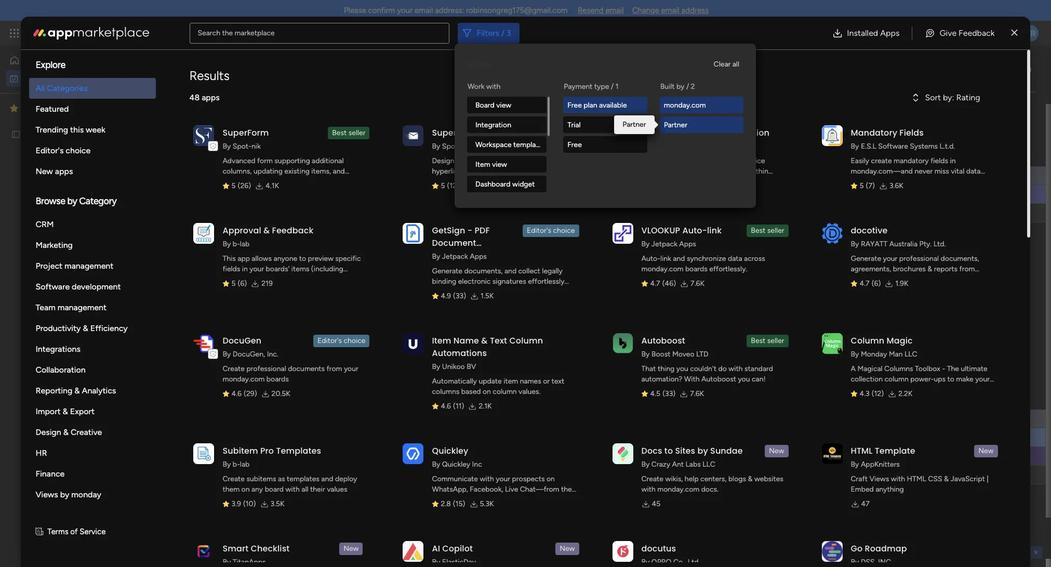 Task type: locate. For each thing, give the bounding box(es) containing it.
best seller for superform
[[332, 128, 366, 137]]

and inside 'generate documents, and collect legally binding electronic signatures effortlessly from your monday.com boards'
[[505, 267, 517, 276]]

quickley by quickley inc
[[432, 445, 482, 469]]

make inside this app allows anyone to preview specific fields in your boards' items (including images) and make updates accordingly.
[[264, 275, 282, 284]]

and inside getsign - pdf document generation and esign collection
[[482, 250, 499, 262]]

1 horizontal spatial board
[[476, 101, 495, 109]]

column right text
[[510, 335, 543, 347]]

0 vertical spatial service
[[673, 167, 698, 176]]

1 horizontal spatial service
[[673, 167, 698, 176]]

1 horizontal spatial integration
[[723, 127, 770, 139]]

2 4.7 from the left
[[860, 279, 870, 288]]

best seller up "across" at the right of page
[[752, 226, 785, 235]]

column up monday
[[851, 335, 885, 347]]

requests
[[699, 167, 730, 176]]

1 vertical spatial (33)
[[663, 389, 676, 398]]

systems up requests
[[701, 142, 729, 151]]

1 horizontal spatial 0
[[214, 247, 219, 256]]

freshservice up the within
[[724, 157, 766, 165]]

generate for generate your professional documents, agreements, brochures & reports from monday.com
[[851, 254, 882, 263]]

service
[[673, 167, 698, 176], [80, 527, 106, 537]]

0 horizontal spatial service
[[80, 527, 106, 537]]

change email address link
[[633, 6, 709, 15]]

app logo image left boost
[[613, 333, 634, 354]]

(10)
[[243, 500, 256, 509]]

column up magic!
[[885, 375, 909, 384]]

apps for getsign - pdf document generation and esign collection
[[470, 252, 487, 261]]

to down the
[[948, 375, 955, 384]]

and inside design automated emails with rich text, hyperlinks and attached files, directly from monday.com
[[467, 167, 479, 176]]

None search field
[[197, 104, 295, 121]]

create subitems as templates and deploy them on any board with all their values
[[223, 475, 357, 494]]

elasticday
[[442, 558, 476, 567]]

with down templates
[[286, 485, 300, 494]]

by right built
[[677, 82, 685, 91]]

1 e.s.l from the left
[[652, 142, 668, 151]]

0 vertical spatial documents,
[[941, 254, 980, 263]]

design inside design automated emails with rich text, hyperlinks and attached files, directly from monday.com
[[432, 157, 455, 165]]

data inside easily create mandatory fields in monday.com—and never miss vital data again!
[[967, 167, 981, 176]]

1 vertical spatial data
[[728, 254, 743, 263]]

from right documents
[[327, 364, 342, 373]]

to inside this app allows anyone to preview specific fields in your boards' items (including images) and make updates accordingly.
[[299, 254, 306, 263]]

auto- up 4.7 (46)
[[642, 254, 661, 263]]

1 vertical spatial html
[[908, 475, 927, 484]]

b- inside the subitem pro templates by b-lab
[[233, 460, 240, 469]]

inc
[[472, 460, 482, 469]]

in down app
[[242, 265, 248, 273]]

by inside the column magic by monday man llc
[[851, 350, 860, 359]]

1 nik from the left
[[252, 142, 261, 151]]

monday.com down the tickets
[[642, 177, 684, 186]]

to-do
[[693, 453, 710, 461]]

1 vertical spatial the
[[561, 485, 572, 494]]

/ up docugen on the left bottom
[[225, 319, 230, 332]]

nik inside supermail by spot-nik
[[461, 142, 470, 151]]

1 horizontal spatial partner
[[664, 120, 688, 129]]

create inside create wikis, help centers, blogs & websites with monday.com docs.
[[642, 475, 664, 484]]

do right labs
[[703, 453, 710, 461]]

1 l.t.d. from the left
[[731, 142, 746, 151]]

auto- up synchronize
[[683, 225, 708, 237]]

2 spot- from the left
[[442, 142, 461, 151]]

in inside easily create mandatory fields in monday.com—and never miss vital data again!
[[951, 157, 956, 165]]

1 horizontal spatial link
[[708, 225, 722, 237]]

0 horizontal spatial integration
[[476, 120, 512, 129]]

item inside item view button
[[476, 160, 491, 169]]

(6) left 219
[[238, 279, 247, 288]]

feedback inside the approval & feedback by b-lab
[[272, 225, 314, 237]]

analytics
[[82, 386, 116, 396]]

create down docugen,
[[223, 364, 245, 373]]

board for board #1
[[24, 129, 44, 138]]

nov for nov 21
[[854, 172, 867, 180]]

2 horizontal spatial editor's
[[527, 226, 552, 235]]

view for board view
[[497, 101, 512, 109]]

on left any
[[242, 485, 250, 494]]

html inside craft views with html css & javascript | embed anything
[[908, 475, 927, 484]]

design
[[432, 157, 455, 165], [36, 427, 61, 437]]

by jetpack apps for getsign
[[432, 252, 487, 261]]

your right documents
[[344, 364, 359, 373]]

and inside create and manage your freshservice tickets & service requests from within monday.com
[[666, 157, 678, 165]]

0 vertical spatial best
[[332, 128, 347, 137]]

by down 'finance'
[[60, 490, 69, 500]]

inc.
[[879, 558, 893, 567]]

5
[[232, 181, 236, 190], [441, 181, 445, 190], [860, 181, 864, 190], [232, 279, 236, 288]]

by inside e.s.l's freshservice integration by e.s.l software systems l.t.d.
[[642, 142, 650, 151]]

this week / 0 items
[[175, 281, 255, 294]]

auto- inside auto-link and synchronize data across monday.com boards effortlessly.
[[642, 254, 661, 263]]

my for my work
[[156, 60, 180, 84]]

l.t.d. inside e.s.l's freshservice integration by e.s.l software systems l.t.d.
[[731, 142, 746, 151]]

1 vertical spatial (12)
[[872, 389, 885, 398]]

2 vertical spatial choice
[[344, 336, 366, 345]]

without
[[175, 394, 212, 407]]

1 b- from the top
[[233, 240, 240, 249]]

0 vertical spatial 7.6k
[[691, 279, 705, 288]]

column down item
[[493, 387, 517, 396]]

0 down the 'images)'
[[231, 284, 235, 293]]

never
[[915, 167, 933, 176]]

best seller
[[332, 128, 366, 137], [752, 226, 785, 235], [752, 336, 785, 345]]

by titanapps
[[223, 558, 266, 567]]

0 vertical spatial apps
[[202, 93, 220, 102]]

2 free from the top
[[568, 140, 582, 149]]

this for app
[[223, 254, 236, 263]]

remove image
[[1033, 549, 1041, 557]]

item for view
[[476, 160, 491, 169]]

attached
[[481, 167, 510, 176]]

0 vertical spatial 3
[[507, 28, 512, 38]]

1 column from the left
[[510, 335, 543, 347]]

service down manage
[[673, 167, 698, 176]]

freshservice inside create and manage your freshservice tickets & service requests from within monday.com
[[724, 157, 766, 165]]

1 vertical spatial b-
[[233, 460, 240, 469]]

date
[[857, 150, 872, 159], [857, 393, 872, 402]]

autoboost down couldn't
[[702, 375, 737, 384]]

by for /
[[677, 82, 685, 91]]

0 horizontal spatial (12)
[[447, 181, 460, 190]]

& inside create wikis, help centers, blogs & websites with monday.com docs.
[[748, 475, 753, 484]]

apps up collection
[[470, 252, 487, 261]]

items up updates
[[292, 265, 310, 273]]

by left unikoo
[[432, 362, 441, 371]]

monday.com
[[664, 101, 706, 109], [432, 177, 474, 186], [642, 177, 684, 186], [642, 265, 684, 273], [851, 275, 894, 284], [466, 288, 508, 296], [223, 375, 265, 384], [658, 485, 700, 494]]

all categories
[[36, 83, 88, 93]]

& inside item name & text column automations by unikoo bv
[[482, 335, 488, 347]]

& inside create and manage your freshservice tickets & service requests from within monday.com
[[667, 167, 672, 176]]

email left the address:
[[415, 6, 433, 15]]

1 4.7 from the left
[[651, 279, 661, 288]]

1 vertical spatial best
[[752, 226, 766, 235]]

by inside docotive by rayatt australia pty. ltd.
[[851, 240, 860, 249]]

1 vertical spatial editor's choice
[[527, 226, 575, 235]]

monday.com down wikis,
[[658, 485, 700, 494]]

5 left 219
[[232, 279, 236, 288]]

2
[[691, 82, 696, 91], [225, 153, 229, 162]]

from down "binding"
[[432, 288, 448, 296]]

e.s.l inside mandatory fields by e.s.l software systems l.t.d.
[[861, 142, 877, 151]]

choice
[[66, 146, 91, 155], [553, 226, 575, 235], [344, 336, 366, 345]]

/ right date
[[248, 394, 253, 407]]

app logo image up today / 0 items
[[194, 223, 214, 244]]

generate
[[851, 254, 882, 263], [432, 267, 463, 276]]

pro
[[260, 445, 274, 457]]

favorites
[[22, 103, 57, 113]]

0 vertical spatial -
[[468, 225, 473, 237]]

b- for subitem
[[233, 460, 240, 469]]

(46)
[[663, 279, 676, 288]]

2 partner from the left
[[664, 120, 688, 129]]

that
[[642, 364, 656, 373]]

1 vertical spatial view
[[492, 160, 507, 169]]

e.s.l down e.s.l's
[[652, 142, 668, 151]]

1 vertical spatial date
[[857, 393, 872, 402]]

1 horizontal spatial the
[[561, 485, 572, 494]]

of down facebook,
[[476, 496, 483, 504]]

board inside list box
[[24, 129, 44, 138]]

do right couldn't
[[719, 364, 727, 373]]

1 horizontal spatial documents,
[[941, 254, 980, 263]]

by up communicate
[[432, 460, 441, 469]]

management for project management
[[64, 261, 114, 271]]

2 horizontal spatial apps
[[881, 28, 900, 38]]

give feedback link
[[917, 23, 1004, 43]]

anything
[[876, 485, 905, 494]]

4.7 for 4.7 (6)
[[860, 279, 870, 288]]

fields
[[931, 157, 949, 165], [223, 265, 240, 273]]

0 horizontal spatial auto-
[[642, 254, 661, 263]]

1 vertical spatial link
[[661, 254, 672, 263]]

app logo image
[[194, 125, 214, 146], [403, 125, 424, 146], [613, 125, 634, 146], [822, 125, 843, 146], [194, 223, 214, 244], [403, 223, 424, 244], [613, 223, 634, 244], [822, 223, 843, 244], [194, 333, 214, 354], [403, 333, 424, 354], [613, 333, 634, 354], [822, 333, 843, 354], [194, 443, 214, 464], [403, 443, 424, 464], [613, 443, 634, 464], [822, 443, 843, 464], [194, 541, 214, 562], [403, 541, 424, 562], [613, 541, 634, 562], [822, 541, 843, 562]]

week for next
[[198, 319, 223, 332]]

professional inside generate your professional documents, agreements, brochures & reports from monday.com
[[900, 254, 940, 263]]

with up board view
[[487, 82, 501, 91]]

with up anything
[[892, 475, 906, 484]]

apps image
[[938, 28, 948, 38]]

jetpack
[[652, 240, 678, 249], [442, 252, 468, 261]]

and up their
[[321, 475, 334, 484]]

1 vertical spatial this
[[175, 281, 194, 294]]

apps inside button
[[881, 28, 900, 38]]

7.6k for vlookup auto-link
[[691, 279, 705, 288]]

4.7 down agreements, at the top right
[[860, 279, 870, 288]]

1 horizontal spatial systems
[[911, 142, 939, 151]]

item view button
[[467, 156, 547, 173]]

item inside item name & text column automations by unikoo bv
[[432, 335, 452, 347]]

of inside 'link'
[[70, 527, 78, 537]]

your inside 'communicate with your prospects on whatsapp, facebook, live chat—from the convenience of monday.com.'
[[496, 475, 511, 484]]

best for vlookup auto-link
[[752, 226, 766, 235]]

management for team management
[[58, 303, 107, 312]]

monday.com down 'hyperlinks'
[[432, 177, 474, 186]]

2 column from the left
[[851, 335, 885, 347]]

new for ai copilot
[[560, 544, 575, 553]]

& left reports
[[928, 265, 933, 273]]

app
[[238, 254, 250, 263]]

1 vertical spatial 3
[[255, 397, 259, 406]]

apps right 48
[[202, 93, 220, 102]]

apps for vlookup auto-link
[[680, 240, 697, 249]]

boards inside create professional documents from your monday.com boards
[[267, 375, 289, 384]]

2 date from the top
[[857, 393, 872, 402]]

date for items
[[857, 150, 872, 159]]

2 b- from the top
[[233, 460, 240, 469]]

1 horizontal spatial apps
[[202, 93, 220, 102]]

2 l.t.d. from the left
[[940, 142, 956, 151]]

feedback inside button
[[959, 28, 995, 38]]

board left #1
[[24, 129, 44, 138]]

1 free from the top
[[568, 101, 582, 109]]

1 vertical spatial choice
[[553, 226, 575, 235]]

by down supermail
[[432, 142, 441, 151]]

column inside a magical columns toolbox - the ultimate collection column power-ups to make your columns... magic!
[[885, 375, 909, 384]]

0 vertical spatial seller
[[349, 128, 366, 137]]

llc inside the column magic by monday man llc
[[905, 350, 918, 359]]

1 vertical spatial generate
[[432, 267, 463, 276]]

professional down inc.
[[247, 364, 286, 373]]

with inside create wikis, help centers, blogs & websites with monday.com docs.
[[642, 485, 656, 494]]

getsign - pdf document generation and esign collection
[[432, 225, 501, 274]]

/ down robinsongreg175@gmail.com
[[502, 28, 505, 38]]

0 horizontal spatial this
[[175, 281, 194, 294]]

software up create in the top of the page
[[879, 142, 909, 151]]

0 horizontal spatial ltd.
[[688, 558, 701, 567]]

resend email link
[[578, 6, 624, 15]]

new for html template
[[979, 447, 994, 455]]

document
[[432, 237, 477, 249]]

by up a at bottom
[[851, 350, 860, 359]]

trending
[[36, 125, 68, 135]]

in up vital
[[951, 157, 956, 165]]

3
[[507, 28, 512, 38], [255, 397, 259, 406]]

items
[[231, 153, 249, 162], [221, 247, 239, 256], [292, 265, 310, 273], [237, 284, 255, 293], [215, 359, 233, 368], [261, 397, 279, 406]]

spot- inside supermail by spot-nik
[[442, 142, 461, 151]]

free for free
[[568, 140, 582, 149]]

1 vertical spatial you
[[739, 375, 751, 384]]

0 vertical spatial professional
[[900, 254, 940, 263]]

2 horizontal spatial editor's choice
[[527, 226, 575, 235]]

board view
[[476, 101, 512, 109]]

nik down superform
[[252, 142, 261, 151]]

by jetpack apps for vlookup
[[642, 240, 697, 249]]

1 horizontal spatial l.t.d.
[[940, 142, 956, 151]]

lab for subitem
[[240, 460, 250, 469]]

4.3
[[860, 389, 870, 398]]

5 (12)
[[441, 181, 460, 190]]

choice for getsign - pdf document generation and esign collection
[[553, 226, 575, 235]]

blogs
[[729, 475, 747, 484]]

0 vertical spatial 2
[[691, 82, 696, 91]]

with inside the create subitems as templates and deploy them on any board with all their values
[[286, 485, 300, 494]]

1 horizontal spatial on
[[483, 387, 491, 396]]

apps marketplace image
[[34, 27, 149, 39]]

power-
[[911, 375, 935, 384]]

& left export
[[63, 407, 68, 416]]

board down work with
[[476, 101, 495, 109]]

monday.com inside design automated emails with rich text, hyperlinks and attached files, directly from monday.com
[[432, 177, 474, 186]]

boards inside auto-link and synchronize data across monday.com boards effortlessly.
[[686, 265, 708, 273]]

link up 4.7 (46)
[[661, 254, 672, 263]]

/ left 1
[[611, 82, 614, 91]]

from inside create professional documents from your monday.com boards
[[327, 364, 342, 373]]

your inside a magical columns toolbox - the ultimate collection column power-ups to make your columns... magic!
[[976, 375, 990, 384]]

fields inside easily create mandatory fields in monday.com—and never miss vital data again!
[[931, 157, 949, 165]]

1 systems from the left
[[701, 142, 729, 151]]

docotive
[[851, 225, 888, 237]]

(33) for getsign - pdf document generation and esign collection
[[453, 292, 466, 301]]

0
[[214, 247, 219, 256], [231, 284, 235, 293], [208, 359, 213, 368]]

confirm
[[368, 6, 395, 15]]

email right resend at the right top of page
[[606, 6, 624, 15]]

accordingly.
[[312, 275, 351, 284]]

1 vertical spatial filters
[[468, 59, 491, 69]]

1.5k for and
[[474, 181, 487, 190]]

/ inside popup button
[[502, 28, 505, 38]]

1 email from the left
[[415, 6, 433, 15]]

update
[[479, 377, 502, 386]]

service inside the terms of service 'link'
[[80, 527, 106, 537]]

app logo image left quickley by quickley inc
[[403, 443, 424, 464]]

5 (7)
[[860, 181, 876, 190]]

link inside auto-link and synchronize data across monday.com boards effortlessly.
[[661, 254, 672, 263]]

2 horizontal spatial boards
[[686, 265, 708, 273]]

integration button
[[467, 116, 547, 133]]

1 horizontal spatial (6)
[[872, 279, 882, 288]]

board #1 list box
[[0, 122, 133, 206]]

mandatory
[[894, 157, 930, 165]]

0 vertical spatial llc
[[905, 350, 918, 359]]

design up 'hyperlinks'
[[432, 157, 455, 165]]

2 up the columns, on the left of page
[[225, 153, 229, 162]]

autoboost
[[642, 335, 686, 347], [702, 375, 737, 384]]

0 vertical spatial views
[[870, 475, 890, 484]]

1 vertical spatial llc
[[703, 460, 716, 469]]

design down import
[[36, 427, 61, 437]]

lab for approval
[[240, 240, 250, 249]]

development
[[72, 282, 121, 292]]

0 vertical spatial design
[[432, 157, 455, 165]]

hyperlinks
[[432, 167, 465, 176]]

nik up automated at the top of the page
[[461, 142, 470, 151]]

work up all
[[35, 74, 50, 82]]

by down e.s.l's
[[642, 142, 650, 151]]

nov left 23 at the right
[[854, 190, 866, 198]]

& right the blogs
[[748, 475, 753, 484]]

approval
[[223, 225, 261, 237]]

0 horizontal spatial work
[[35, 74, 50, 82]]

work up 48 apps
[[184, 60, 226, 84]]

/ left advanced
[[218, 150, 223, 163]]

search everything image
[[963, 28, 974, 38]]

app logo image left docutus
[[613, 541, 634, 562]]

(12) for by
[[447, 181, 460, 190]]

their
[[310, 485, 325, 494]]

notifications image
[[869, 28, 880, 38]]

see plans button
[[168, 25, 218, 41]]

2 email from the left
[[606, 6, 624, 15]]

and up collection
[[482, 250, 499, 262]]

1 lab from the top
[[240, 240, 250, 249]]

0 vertical spatial 1.5k
[[474, 181, 487, 190]]

communicate with your prospects on whatsapp, facebook, live chat—from the convenience of monday.com.
[[432, 475, 572, 504]]

0 horizontal spatial autoboost
[[642, 335, 686, 347]]

go
[[851, 543, 863, 555]]

0 vertical spatial date
[[857, 150, 872, 159]]

week
[[86, 125, 105, 135], [196, 281, 221, 294], [198, 319, 223, 332]]

columns
[[885, 364, 914, 373]]

documents
[[288, 364, 325, 373]]

by up esign
[[432, 252, 441, 261]]

create for create subitems as templates and deploy them on any board with all their values
[[223, 475, 245, 484]]

1 vertical spatial design
[[36, 427, 61, 437]]

1 vertical spatial free
[[568, 140, 582, 149]]

monday.com down electronic
[[466, 288, 508, 296]]

trial
[[568, 120, 581, 129]]

0 vertical spatial do
[[719, 364, 727, 373]]

seller for autoboost
[[768, 336, 785, 345]]

1 vertical spatial jetpack
[[442, 252, 468, 261]]

0 horizontal spatial you
[[677, 364, 689, 373]]

templates
[[287, 475, 320, 484]]

0 horizontal spatial editor's choice
[[36, 146, 91, 155]]

generate for generate documents, and collect legally binding electronic signatures effortlessly from your monday.com boards
[[432, 267, 463, 276]]

ltd. right pty. on the top right of page
[[934, 240, 946, 249]]

by up easily
[[851, 142, 860, 151]]

2 lab from the top
[[240, 460, 250, 469]]

you up with
[[677, 364, 689, 373]]

jetpack for vlookup
[[652, 240, 678, 249]]

best up standard
[[752, 336, 766, 345]]

in inside this app allows anyone to preview specific fields in your boards' items (including images) and make updates accordingly.
[[242, 265, 248, 273]]

my work
[[23, 74, 50, 82]]

1 vertical spatial to
[[948, 375, 955, 384]]

apps for new apps
[[55, 166, 73, 176]]

views down appknitters at the right bottom of page
[[870, 475, 890, 484]]

name
[[454, 335, 479, 347]]

0 vertical spatial 4.6
[[232, 389, 242, 398]]

(6) for by
[[872, 279, 882, 288]]

2 horizontal spatial software
[[879, 142, 909, 151]]

editor's down #1
[[36, 146, 64, 155]]

synchronize
[[687, 254, 727, 263]]

0 horizontal spatial nik
[[252, 142, 261, 151]]

by docugen, inc.
[[223, 350, 279, 359]]

5 for supermail
[[441, 181, 445, 190]]

all
[[733, 60, 740, 69], [302, 485, 309, 494]]

1 horizontal spatial freshservice
[[724, 157, 766, 165]]

1 vertical spatial freshservice
[[724, 157, 766, 165]]

1 horizontal spatial email
[[606, 6, 624, 15]]

standard
[[745, 364, 774, 373]]

make down ultimate
[[957, 375, 974, 384]]

professional inside create professional documents from your monday.com boards
[[247, 364, 286, 373]]

2 (6) from the left
[[872, 279, 882, 288]]

preview
[[308, 254, 334, 263]]

1 (6) from the left
[[238, 279, 247, 288]]

5 (26)
[[232, 181, 251, 190]]

work up 'home' button
[[84, 27, 103, 39]]

1 horizontal spatial all
[[733, 60, 740, 69]]

and down additional
[[333, 167, 345, 176]]

create inside create and manage your freshservice tickets & service requests from within monday.com
[[642, 157, 664, 165]]

sites
[[676, 445, 696, 457]]

view inside button
[[492, 160, 507, 169]]

1 vertical spatial make
[[957, 375, 974, 384]]

software
[[669, 142, 699, 151], [879, 142, 909, 151], [36, 282, 70, 292]]

3 inside popup button
[[507, 28, 512, 38]]

best seller for vlookup auto-link
[[752, 226, 785, 235]]

filters up work with
[[468, 59, 491, 69]]

2 e.s.l from the left
[[861, 142, 877, 151]]

4.6 (11)
[[441, 402, 465, 411]]

autoboost up boost
[[642, 335, 686, 347]]

by jetpack apps down vlookup
[[642, 240, 697, 249]]

and right 5 (6)
[[250, 275, 262, 284]]

column inside item name & text column automations by unikoo bv
[[510, 335, 543, 347]]

1 horizontal spatial do
[[719, 364, 727, 373]]

1 horizontal spatial design
[[432, 157, 455, 165]]

systems
[[701, 142, 729, 151], [911, 142, 939, 151]]

0 horizontal spatial 0
[[208, 359, 213, 368]]

3 right date
[[255, 397, 259, 406]]

on inside the create subitems as templates and deploy them on any board with all their values
[[242, 485, 250, 494]]

0 horizontal spatial spot-
[[233, 142, 252, 151]]

1 horizontal spatial 4.7
[[860, 279, 870, 288]]

integration up the within
[[723, 127, 770, 139]]

week right next
[[198, 319, 223, 332]]

1 horizontal spatial column
[[885, 375, 909, 384]]

rayatt
[[861, 240, 888, 249]]

2 horizontal spatial email
[[662, 6, 680, 15]]

design & creative
[[36, 427, 102, 437]]

with inside that thing you couldn't do with standard automation? with autoboost you can!
[[729, 364, 743, 373]]

column
[[885, 375, 909, 384], [493, 387, 517, 396]]

1 vertical spatial seller
[[768, 226, 785, 235]]

best for autoboost
[[752, 336, 766, 345]]

1 horizontal spatial 3
[[507, 28, 512, 38]]

2 nik from the left
[[461, 142, 470, 151]]

craft
[[851, 475, 868, 484]]

with inside design automated emails with rich text, hyperlinks and attached files, directly from monday.com
[[516, 157, 530, 165]]

2 systems from the left
[[911, 142, 939, 151]]

couldn't
[[691, 364, 717, 373]]

template
[[514, 140, 543, 149]]

3 email from the left
[[662, 6, 680, 15]]

generate inside 'generate documents, and collect legally binding electronic signatures effortlessly from your monday.com boards'
[[432, 267, 463, 276]]

0 horizontal spatial fields
[[223, 265, 240, 273]]

editor's choice for getsign - pdf document generation and esign collection
[[527, 226, 575, 235]]

pdf
[[475, 225, 490, 237]]

create for create wikis, help centers, blogs & websites with monday.com docs.
[[642, 475, 664, 484]]

4.7 left (46)
[[651, 279, 661, 288]]

identify
[[169, 434, 194, 442]]

sort
[[926, 93, 942, 102]]

design for design automated emails with rich text, hyperlinks and attached files, directly from monday.com
[[432, 157, 455, 165]]

1 vertical spatial 2
[[225, 153, 229, 162]]

1 horizontal spatial work
[[84, 27, 103, 39]]

0 vertical spatial boards
[[686, 265, 708, 273]]

1 vertical spatial documents,
[[465, 267, 503, 276]]

greg robinson image
[[1023, 25, 1039, 42]]

software down project
[[36, 282, 70, 292]]

2 horizontal spatial to
[[948, 375, 955, 384]]

1 vertical spatial by jetpack apps
[[432, 252, 487, 261]]

1 horizontal spatial item
[[476, 160, 491, 169]]

your inside create professional documents from your monday.com boards
[[344, 364, 359, 373]]

0 horizontal spatial in
[[242, 265, 248, 273]]

0 horizontal spatial email
[[415, 6, 433, 15]]

0 vertical spatial make
[[264, 275, 282, 284]]

filtering
[[261, 177, 286, 186]]

crazy
[[652, 460, 671, 469]]

& inside craft views with html css & javascript | embed anything
[[945, 475, 949, 484]]

monday.com inside auto-link and synchronize data across monday.com boards effortlessly.
[[642, 265, 684, 273]]

1 date from the top
[[857, 150, 872, 159]]

0 vertical spatial best seller
[[332, 128, 366, 137]]

columns...
[[851, 385, 883, 394]]

of right terms
[[70, 527, 78, 537]]

1 horizontal spatial feedback
[[959, 28, 995, 38]]

and inside auto-link and synchronize data across monday.com boards effortlessly.
[[674, 254, 686, 263]]



Task type: describe. For each thing, give the bounding box(es) containing it.
week for this
[[196, 281, 221, 294]]

editor's for getsign - pdf document generation and esign collection
[[527, 226, 552, 235]]

& left efficiency
[[83, 323, 88, 333]]

monday.com inside create professional documents from your monday.com boards
[[223, 375, 265, 384]]

0 vertical spatial quickley
[[432, 445, 469, 457]]

easily
[[851, 157, 870, 165]]

by down docs
[[642, 460, 650, 469]]

all inside the create subitems as templates and deploy them on any board with all their values
[[302, 485, 309, 494]]

app logo image up overdue / 2 items
[[194, 125, 214, 146]]

magical
[[858, 364, 883, 373]]

by for monday
[[60, 490, 69, 500]]

inbox image
[[892, 28, 903, 38]]

0 vertical spatial monday
[[46, 27, 82, 39]]

by down vlookup
[[642, 240, 650, 249]]

trending this week
[[36, 125, 105, 135]]

Filter dashboard by text search field
[[197, 104, 295, 121]]

communicate
[[432, 475, 478, 484]]

app logo image left smart
[[194, 541, 214, 562]]

bv
[[467, 362, 476, 371]]

my for my work
[[23, 74, 33, 82]]

1 horizontal spatial to
[[665, 445, 673, 457]]

id: 302390365 element
[[978, 546, 1044, 559]]

by up 0 items
[[223, 350, 231, 359]]

assess old project's progress
[[169, 452, 264, 461]]

terms of use image
[[36, 526, 43, 538]]

thing
[[658, 364, 675, 373]]

board view button
[[467, 97, 547, 113]]

import & export
[[36, 407, 95, 416]]

software inside e.s.l's freshservice integration by e.s.l software systems l.t.d.
[[669, 142, 699, 151]]

app logo image left monday
[[822, 333, 843, 354]]

app logo image left go
[[822, 541, 843, 562]]

app logo image left docotive
[[822, 223, 843, 244]]

signatures
[[493, 277, 527, 286]]

(6) for &
[[238, 279, 247, 288]]

your right "confirm" on the left top of page
[[397, 6, 413, 15]]

3 inside without a date / 3 items
[[255, 397, 259, 406]]

editor's for docugen
[[318, 336, 342, 345]]

email for change email address
[[662, 6, 680, 15]]

1 horizontal spatial 2
[[691, 82, 696, 91]]

1 image
[[900, 21, 909, 33]]

monday work management
[[46, 27, 162, 39]]

by up labs
[[698, 445, 709, 457]]

do inside that thing you couldn't do with standard automation? with autoboost you can!
[[719, 364, 727, 373]]

subitem pro templates by b-lab
[[223, 445, 321, 469]]

app logo image left automations
[[403, 333, 424, 354]]

filters for filters / 3
[[477, 28, 500, 38]]

1 spot- from the left
[[233, 142, 252, 151]]

1.9k
[[896, 279, 909, 288]]

0 vertical spatial week
[[86, 125, 105, 135]]

identify strengths and weaknesses
[[169, 434, 282, 442]]

and inside "advanced form supporting additional columns, updating existing items, and conditional filtering"
[[333, 167, 345, 176]]

view for item view
[[492, 160, 507, 169]]

the
[[948, 364, 960, 373]]

2 vertical spatial 0
[[208, 359, 213, 368]]

by inside supermail by spot-nik
[[432, 142, 441, 151]]

new for smart checklist
[[344, 544, 359, 553]]

across
[[745, 254, 766, 263]]

column inside automatically update item names or text columns based on column values.
[[493, 387, 517, 396]]

productivity
[[36, 323, 81, 333]]

0 inside today / 0 items
[[214, 247, 219, 256]]

e.s.l's freshservice integration by e.s.l software systems l.t.d.
[[642, 127, 770, 151]]

dashboard widget button
[[467, 176, 547, 192]]

updates
[[283, 275, 310, 284]]

from inside generate your professional documents, agreements, brochures & reports from monday.com
[[960, 265, 976, 273]]

email for resend email
[[606, 6, 624, 15]]

craft views with html css & javascript | embed anything
[[851, 475, 989, 494]]

ltd. inside "docutus by opro co., ltd."
[[688, 558, 701, 567]]

by down smart
[[223, 558, 231, 567]]

2 inside overdue / 2 items
[[225, 153, 229, 162]]

documents, inside 'generate documents, and collect legally binding electronic signatures effortlessly from your monday.com boards'
[[465, 267, 503, 276]]

your inside generate your professional documents, agreements, brochures & reports from monday.com
[[884, 254, 898, 263]]

change email address
[[633, 6, 709, 15]]

design for design & creative
[[36, 427, 61, 437]]

b- for approval
[[233, 240, 240, 249]]

documents, inside generate your professional documents, agreements, brochures & reports from monday.com
[[941, 254, 980, 263]]

app logo image left ai
[[403, 541, 424, 562]]

l.t.d. inside mandatory fields by e.s.l software systems l.t.d.
[[940, 142, 956, 151]]

vlookup auto-link
[[642, 225, 722, 237]]

#1
[[45, 129, 53, 138]]

jetpack for getsign
[[442, 252, 468, 261]]

apps for 48 apps
[[202, 93, 220, 102]]

as
[[278, 475, 285, 484]]

of inside 'communicate with your prospects on whatsapp, facebook, live chat—from the convenience of monday.com.'
[[476, 496, 483, 504]]

by up craft
[[851, 460, 860, 469]]

/ right built
[[687, 82, 690, 91]]

editor's choice for docugen
[[318, 336, 366, 345]]

0 horizontal spatial editor's
[[36, 146, 64, 155]]

help image
[[986, 28, 997, 38]]

choice for docugen
[[344, 336, 366, 345]]

4.7 for 4.7 (46)
[[651, 279, 661, 288]]

payment
[[564, 82, 593, 91]]

0 vertical spatial the
[[222, 28, 233, 37]]

manage
[[680, 157, 705, 165]]

dapulse x slim image
[[1012, 27, 1018, 39]]

partner inside button
[[664, 120, 688, 129]]

or
[[543, 377, 550, 386]]

& up export
[[75, 386, 80, 396]]

1 vertical spatial monday
[[71, 490, 101, 500]]

by inside quickley by quickley inc
[[432, 460, 441, 469]]

explore
[[36, 59, 65, 71]]

/ left 5 (6)
[[223, 281, 228, 294]]

free for free plan available
[[568, 101, 582, 109]]

this app allows anyone to preview specific fields in your boards' items (including images) and make updates accordingly.
[[223, 254, 361, 284]]

by inside mandatory fields by e.s.l software systems l.t.d.
[[851, 142, 860, 151]]

21
[[868, 172, 875, 180]]

by spot-nik
[[223, 142, 261, 151]]

5 for approval & feedback
[[232, 279, 236, 288]]

type
[[595, 82, 610, 91]]

tickets
[[642, 167, 665, 176]]

(15)
[[453, 500, 466, 509]]

and inside the create subitems as templates and deploy them on any board with all their values
[[321, 475, 334, 484]]

new for docs to sites by sundae
[[770, 447, 785, 455]]

docs.
[[702, 485, 719, 494]]

app logo image left supermail
[[403, 125, 424, 146]]

systems inside mandatory fields by e.s.l software systems l.t.d.
[[911, 142, 939, 151]]

by inside the subitem pro templates by b-lab
[[223, 460, 231, 469]]

/ right today
[[207, 244, 212, 257]]

on inside automatically update item names or text columns based on column values.
[[483, 387, 491, 396]]

items inside without a date / 3 items
[[261, 397, 279, 406]]

text
[[490, 335, 508, 347]]

1 vertical spatial do
[[703, 453, 710, 461]]

from inside create and manage your freshservice tickets & service requests from within monday.com
[[732, 167, 747, 176]]

3.9 (10)
[[232, 500, 256, 509]]

marketing
[[36, 240, 73, 250]]

the inside 'communicate with your prospects on whatsapp, facebook, live chat—from the convenience of monday.com.'
[[561, 485, 572, 494]]

2 vertical spatial board
[[608, 150, 627, 159]]

monday.com inside 'generate documents, and collect legally binding electronic signatures effortlessly from your monday.com boards'
[[466, 288, 508, 296]]

column inside the column magic by monday man llc
[[851, 335, 885, 347]]

data inside auto-link and synchronize data across monday.com boards effortlessly.
[[728, 254, 743, 263]]

items inside this app allows anyone to preview specific fields in your boards' items (including images) and make updates accordingly.
[[292, 265, 310, 273]]

1 horizontal spatial work
[[468, 82, 485, 91]]

clear all button
[[710, 56, 744, 73]]

by inside 'go roadmap by dss, inc.'
[[851, 558, 860, 567]]

easily create mandatory fields in monday.com—and never miss vital data again!
[[851, 157, 981, 186]]

docugen,
[[233, 350, 265, 359]]

your inside this app allows anyone to preview specific fields in your boards' items (including images) and make updates accordingly.
[[250, 265, 264, 273]]

app logo image down next week /
[[194, 333, 214, 354]]

on inside 'communicate with your prospects on whatsapp, facebook, live chat—from the convenience of monday.com.'
[[547, 475, 555, 484]]

app logo image left mandatory
[[822, 125, 843, 146]]

0 horizontal spatial work
[[184, 60, 226, 84]]

existing
[[285, 167, 310, 176]]

by for category
[[67, 196, 77, 207]]

0 vertical spatial choice
[[66, 146, 91, 155]]

1.5k for signatures
[[481, 292, 494, 301]]

4.6 for 4.6 (29)
[[232, 389, 242, 398]]

from inside 'generate documents, and collect legally binding electronic signatures effortlessly from your monday.com boards'
[[432, 288, 448, 296]]

filters for filters
[[468, 59, 491, 69]]

search the marketplace
[[198, 28, 275, 37]]

fields inside this app allows anyone to preview specific fields in your boards' items (including images) and make updates accordingly.
[[223, 265, 240, 273]]

app logo image down strengths
[[194, 443, 214, 464]]

all
[[36, 83, 45, 93]]

work for my
[[35, 74, 50, 82]]

0 horizontal spatial llc
[[703, 460, 716, 469]]

1 partner from the left
[[623, 120, 647, 129]]

boards inside 'generate documents, and collect legally binding electronic signatures effortlessly from your monday.com boards'
[[510, 288, 532, 296]]

monday.com inside generate your professional documents, agreements, brochures & reports from monday.com
[[851, 275, 894, 284]]

autoboost inside that thing you couldn't do with standard automation? with autoboost you can!
[[702, 375, 737, 384]]

resend
[[578, 6, 604, 15]]

item for name
[[432, 335, 452, 347]]

items inside overdue / 2 items
[[231, 153, 249, 162]]

0 vertical spatial you
[[677, 364, 689, 373]]

public board image
[[11, 129, 21, 139]]

work for monday
[[84, 27, 103, 39]]

conditional
[[223, 177, 259, 186]]

0 vertical spatial editor's choice
[[36, 146, 91, 155]]

date for /
[[857, 393, 872, 402]]

by up that
[[642, 350, 650, 359]]

and inside this app allows anyone to preview specific fields in your boards' items (including images) and make updates accordingly.
[[250, 275, 262, 284]]

agreements,
[[851, 265, 892, 273]]

clear all
[[714, 60, 740, 69]]

this for week
[[175, 281, 194, 294]]

5 for mandatory fields
[[860, 181, 864, 190]]

progress
[[235, 452, 264, 461]]

with inside craft views with html css & javascript | embed anything
[[892, 475, 906, 484]]

0 horizontal spatial software
[[36, 282, 70, 292]]

app logo image left by appknitters
[[822, 443, 843, 464]]

app logo image left docs
[[613, 443, 634, 464]]

favorites button
[[7, 100, 103, 117]]

app logo image left vlookup
[[613, 223, 634, 244]]

monday.com inside create and manage your freshservice tickets & service requests from within monday.com
[[642, 177, 684, 186]]

(33) for autoboost
[[663, 389, 676, 398]]

see
[[182, 29, 194, 37]]

nov for nov 23
[[854, 190, 866, 198]]

opro
[[652, 558, 672, 567]]

finance
[[36, 469, 65, 479]]

make inside a magical columns toolbox - the ultimate collection column power-ups to make your columns... magic!
[[957, 375, 974, 384]]

software inside mandatory fields by e.s.l software systems l.t.d.
[[879, 142, 909, 151]]

app logo image left getsign at the left top of the page
[[403, 223, 424, 244]]

with inside 'communicate with your prospects on whatsapp, facebook, live chat—from the convenience of monday.com.'
[[480, 475, 494, 484]]

terms of service link
[[47, 526, 106, 538]]

create for create and manage your freshservice tickets & service requests from within monday.com
[[642, 157, 664, 165]]

freshservice inside e.s.l's freshservice integration by e.s.l software systems l.t.d.
[[667, 127, 721, 139]]

ltd
[[697, 350, 709, 359]]

systems inside e.s.l's freshservice integration by e.s.l software systems l.t.d.
[[701, 142, 729, 151]]

7.6k for autoboost
[[691, 389, 705, 398]]

4.6 for 4.6 (11)
[[441, 402, 451, 411]]

by inside "docutus by opro co., ltd."
[[642, 558, 650, 567]]

seller for vlookup auto-link
[[768, 226, 785, 235]]

images)
[[223, 275, 249, 284]]

& inside the approval & feedback by b-lab
[[264, 225, 270, 237]]

items inside today / 0 items
[[221, 247, 239, 256]]

e.s.l inside e.s.l's freshservice integration by e.s.l software systems l.t.d.
[[652, 142, 668, 151]]

high
[[1002, 452, 1018, 461]]

1 vertical spatial quickley
[[442, 460, 471, 469]]

1 vertical spatial views
[[36, 490, 58, 500]]

your inside create and manage your freshservice tickets & service requests from within monday.com
[[707, 157, 722, 165]]

create wikis, help centers, blogs & websites with monday.com docs.
[[642, 475, 784, 494]]

1
[[616, 82, 619, 91]]

man
[[889, 350, 903, 359]]

items inside this week / 0 items
[[237, 284, 255, 293]]

- inside a magical columns toolbox - the ultimate collection column power-ups to make your columns... magic!
[[943, 364, 946, 373]]

select product image
[[9, 28, 20, 38]]

to inside a magical columns toolbox - the ultimate collection column power-ups to make your columns... magic!
[[948, 375, 955, 384]]

1 horizontal spatial auto-
[[683, 225, 708, 237]]

html template
[[851, 445, 916, 457]]

create for create professional documents from your monday.com boards
[[223, 364, 245, 373]]

board for board view
[[476, 101, 495, 109]]

by inside the approval & feedback by b-lab
[[223, 240, 231, 249]]

nov 23
[[854, 190, 875, 198]]

app logo image left e.s.l's
[[613, 125, 634, 146]]

(12) for magic
[[872, 389, 885, 398]]

& left creative
[[63, 427, 69, 437]]

4.7 (6)
[[860, 279, 882, 288]]

integration inside button
[[476, 120, 512, 129]]

and up subitem
[[229, 434, 241, 442]]

0 vertical spatial link
[[708, 225, 722, 237]]

convenience
[[432, 496, 474, 504]]

subitem
[[223, 445, 258, 457]]

best for superform
[[332, 128, 347, 137]]

monday.com inside button
[[664, 101, 706, 109]]

deploy
[[335, 475, 357, 484]]

- inside getsign - pdf document generation and esign collection
[[468, 225, 473, 237]]

seller for superform
[[349, 128, 366, 137]]

4.1k
[[266, 181, 279, 190]]

australia
[[890, 240, 918, 249]]

best seller for autoboost
[[752, 336, 785, 345]]

0 horizontal spatial html
[[851, 445, 873, 457]]

2.8 (15)
[[441, 500, 466, 509]]

v2 star 2 image
[[10, 102, 18, 115]]

go roadmap by dss, inc.
[[851, 543, 908, 567]]

prospects
[[512, 475, 545, 484]]

by up advanced
[[223, 142, 231, 151]]

overdue
[[175, 150, 216, 163]]

by inside item name & text column automations by unikoo bv
[[432, 362, 441, 371]]

rating
[[957, 93, 981, 102]]

automated
[[457, 157, 492, 165]]

getsign
[[432, 225, 466, 237]]

monday.com inside create wikis, help centers, blogs & websites with monday.com docs.
[[658, 485, 700, 494]]

0 vertical spatial management
[[105, 27, 162, 39]]

docotive by rayatt australia pty. ltd.
[[851, 225, 946, 249]]

items down by docugen, inc.
[[215, 359, 233, 368]]

integrations
[[36, 344, 81, 354]]

free button
[[564, 136, 648, 153]]

docs to sites by sundae
[[642, 445, 743, 457]]

next week /
[[175, 319, 232, 332]]

0 inside this week / 0 items
[[231, 284, 235, 293]]

by down ai
[[432, 558, 441, 567]]

4.3 (12)
[[860, 389, 885, 398]]

text
[[552, 377, 565, 386]]

effortlessly.
[[710, 265, 748, 273]]

5 left '(26)'
[[232, 181, 236, 190]]

generate your professional documents, agreements, brochures & reports from monday.com
[[851, 254, 980, 284]]

free plan available
[[568, 101, 627, 109]]

item view
[[476, 160, 507, 169]]



Task type: vqa. For each thing, say whether or not it's contained in the screenshot.
Approval & Feedback By B-Lab
yes



